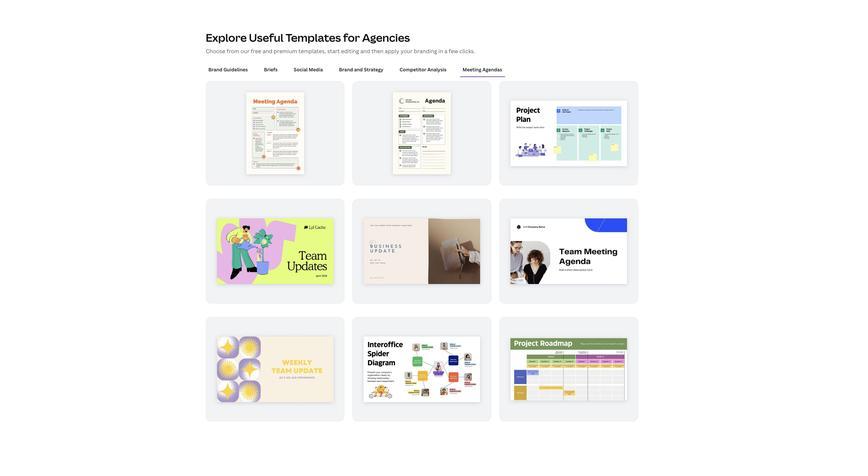 Task type: locate. For each thing, give the bounding box(es) containing it.
templates,
[[298, 48, 326, 55]]

and
[[263, 48, 272, 55], [360, 48, 370, 55], [354, 66, 363, 73]]

social media button
[[291, 63, 326, 76]]

1 brand from the left
[[208, 66, 222, 73]]

premium
[[274, 48, 297, 55]]

explore useful templates for agencies choose from our free and premium templates, start editing and then apply your branding in a few clicks.
[[206, 30, 475, 55]]

and left strategy
[[354, 66, 363, 73]]

brand for brand and strategy
[[339, 66, 353, 73]]

agencies
[[362, 30, 410, 45]]

0 horizontal spatial brand
[[208, 66, 222, 73]]

orange and beige illustrative meeting agenda a4 document image
[[246, 92, 304, 175]]

your
[[401, 48, 413, 55]]

and left then
[[360, 48, 370, 55]]

media
[[309, 66, 323, 73]]

competitor analysis
[[400, 66, 447, 73]]

explore
[[206, 30, 247, 45]]

clicks.
[[460, 48, 475, 55]]

brand
[[208, 66, 222, 73], [339, 66, 353, 73]]

brand guidelines
[[208, 66, 248, 73]]

then
[[372, 48, 384, 55]]

guidelines
[[223, 66, 248, 73]]

briefs button
[[261, 63, 280, 76]]

1 horizontal spatial brand
[[339, 66, 353, 73]]

brand guidelines button
[[206, 63, 251, 76]]

competitor
[[400, 66, 426, 73]]

social
[[294, 66, 308, 73]]

a
[[445, 48, 448, 55]]

analysis
[[427, 66, 447, 73]]

competitor analysis button
[[397, 63, 449, 76]]

meeting
[[463, 66, 481, 73]]

brand down editing
[[339, 66, 353, 73]]

brand for brand guidelines
[[208, 66, 222, 73]]

2 brand from the left
[[339, 66, 353, 73]]

choose
[[206, 48, 225, 55]]

brand down choose
[[208, 66, 222, 73]]

briefs
[[264, 66, 278, 73]]

white sand illustrative weekly team update presentation image
[[217, 337, 333, 402]]

agendas
[[483, 66, 502, 73]]



Task type: describe. For each thing, give the bounding box(es) containing it.
apply
[[385, 48, 399, 55]]

free
[[251, 48, 261, 55]]

interdepartmental spider diagram brainstorm whiteboard in purple blue yellow simple colorful style image
[[364, 337, 480, 402]]

templates
[[286, 30, 341, 45]]

project plan planning whiteboard in blue purple modern professional style image
[[511, 101, 627, 166]]

brand and strategy
[[339, 66, 383, 73]]

useful
[[249, 30, 284, 45]]

start
[[327, 48, 340, 55]]

few
[[449, 48, 458, 55]]

for
[[343, 30, 360, 45]]

brand and strategy button
[[336, 63, 386, 76]]

project roadmap planning whiteboard in green pink yellow spaced color blocks style image
[[511, 338, 627, 401]]

and right free
[[263, 48, 272, 55]]

navy neutral aesthetic business team update presentation image
[[364, 219, 480, 284]]

editing
[[341, 48, 359, 55]]

strategy
[[364, 66, 383, 73]]

social media
[[294, 66, 323, 73]]

from
[[227, 48, 239, 55]]

blue white corporate geometric team meeting agenda business presentation image
[[511, 219, 627, 284]]

team updates video in yellow green pink orange dynamic professional style image
[[217, 219, 333, 284]]

green and dark green modern minimal agenda a4 document image
[[393, 92, 451, 175]]

in
[[438, 48, 443, 55]]

branding
[[414, 48, 437, 55]]

meeting agendas button
[[460, 63, 505, 76]]

our
[[241, 48, 249, 55]]

meeting agendas
[[463, 66, 502, 73]]

and inside button
[[354, 66, 363, 73]]



Task type: vqa. For each thing, say whether or not it's contained in the screenshot.
Interdepartmental Spider Diagram Brainstorm Whiteboard in Purple Blue Yellow Simple Colorful Style image at bottom
yes



